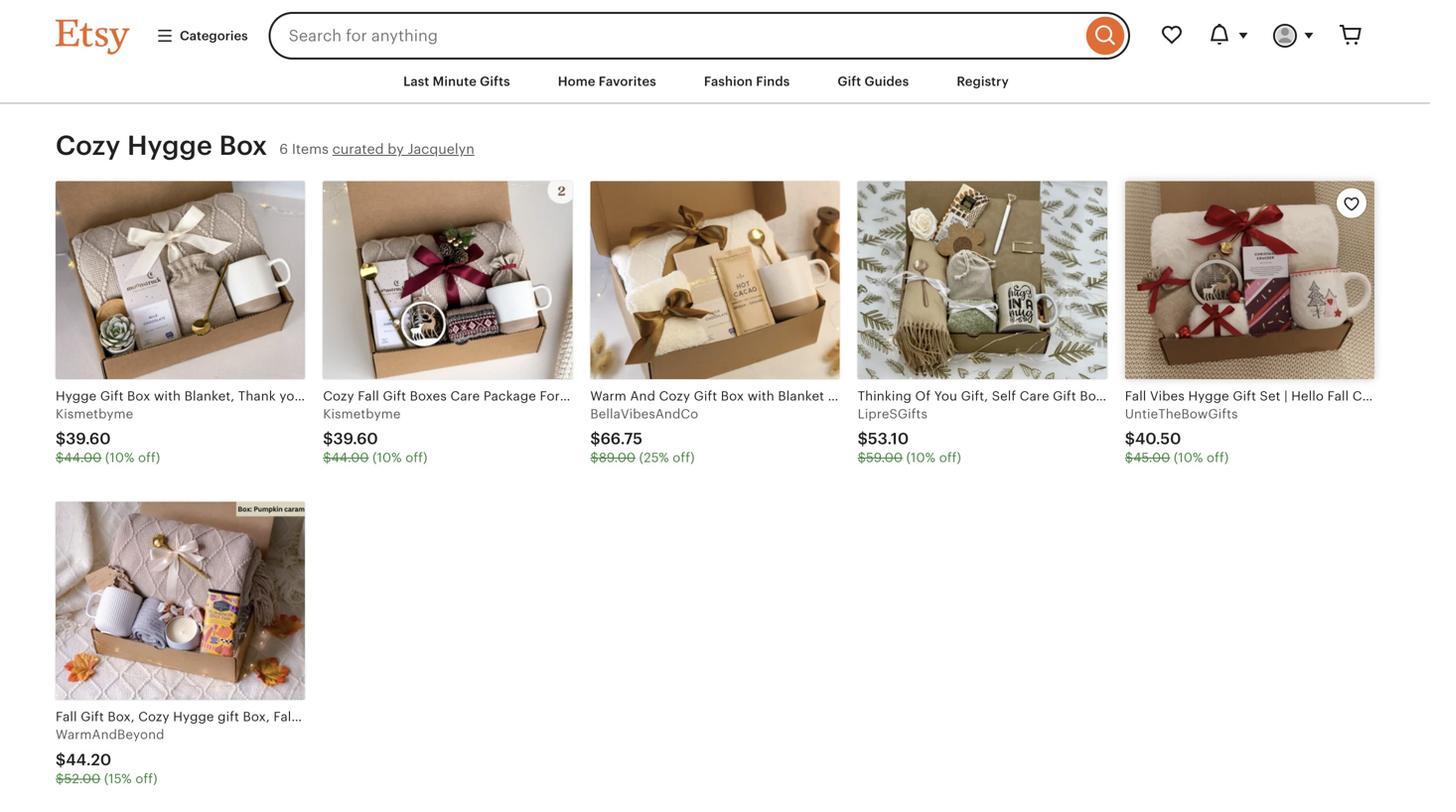 Task type: vqa. For each thing, say whether or not it's contained in the screenshot.


Task type: describe. For each thing, give the bounding box(es) containing it.
minute
[[433, 74, 477, 89]]

finds
[[756, 74, 790, 89]]

(10% for cozy fall gift boxes care package for her, birthday gift basket, get well soon gift, hygge gift box, thinking of you gift, self care package "image"
[[373, 451, 402, 466]]

off) for thinking of you gift, self care gift box, hygge gift box, cozy gift box, box of sunshine, hug in a box, sending a hug, comfort gift basket "image"
[[939, 451, 962, 466]]

bellavibesandco $ 66.75 $ 89.00 (25% off)
[[590, 407, 699, 466]]

hygge gift box with blanket, thank you gift, thank you gift for friend, thank you gift box, thank you gift mentor, teacher, coworker image
[[56, 181, 305, 379]]

hygge
[[127, 130, 212, 161]]

cozy fall gift boxes care package for her, birthday gift basket, get well soon gift, hygge gift box, thinking of you gift, self care package image
[[323, 181, 573, 379]]

(10% for thinking of you gift, self care gift box, hygge gift box, cozy gift box, box of sunshine, hug in a box, sending a hug, comfort gift basket "image"
[[907, 451, 936, 466]]

off) for cozy fall gift boxes care package for her, birthday gift basket, get well soon gift, hygge gift box, thinking of you gift, self care package "image"
[[406, 451, 428, 466]]

by
[[388, 141, 404, 157]]

menu bar containing last minute gifts
[[20, 60, 1411, 104]]

40.50
[[1135, 430, 1182, 448]]

39.60 for hygge gift box with blanket, thank you gift, thank you gift for friend, thank you gift box, thank you gift mentor, teacher, coworker 'image'
[[66, 430, 111, 448]]

thinking of you gift, self care gift box, hygge gift box, cozy gift box, box of sunshine, hug in a box, sending a hug, comfort gift basket image
[[858, 181, 1107, 379]]

lipresgifts $ 53.10 $ 59.00 (10% off)
[[858, 407, 962, 466]]

items
[[292, 141, 329, 157]]

guides
[[865, 74, 909, 89]]

gift guides
[[838, 74, 909, 89]]

39.60 for cozy fall gift boxes care package for her, birthday gift basket, get well soon gift, hygge gift box, thinking of you gift, self care package "image"
[[333, 430, 378, 448]]

59.00
[[866, 451, 903, 466]]

last
[[403, 74, 430, 89]]

cozy
[[56, 130, 121, 161]]

52.00
[[64, 772, 101, 787]]

off) for hygge gift box with blanket, thank you gift, thank you gift for friend, thank you gift box, thank you gift mentor, teacher, coworker 'image'
[[138, 451, 160, 466]]

home favorites
[[558, 74, 656, 89]]

Search for anything text field
[[269, 12, 1082, 60]]

fall gift box, cozy hygge gift box, fall gift basket for women and men, fall care package, fall gift set, fall thank you gift for team image
[[56, 502, 305, 700]]

warmandbeyond
[[56, 728, 165, 743]]

fall vibes hygge gift set | hello fall care package, fall gift basket for women and men, fall gift set, warm and cozy gift box, cabin gifts image
[[1125, 181, 1375, 379]]

kismetbyme for cozy fall gift boxes care package for her, birthday gift basket, get well soon gift, hygge gift box, thinking of you gift, self care package "image"
[[323, 407, 401, 422]]

66.75
[[601, 430, 643, 448]]

jacquelyn
[[408, 141, 475, 157]]

warm and cozy gift box with blanket | fall vibes gift set |  fall care package | hygge gift box | personalized gift | handmade mug image
[[590, 181, 840, 379]]

home
[[558, 74, 596, 89]]

kismetbyme $ 39.60 $ 44.00 (10% off) for cozy fall gift boxes care package for her, birthday gift basket, get well soon gift, hygge gift box, thinking of you gift, self care package "image"
[[323, 407, 428, 466]]

registry link
[[942, 64, 1024, 100]]

kismetbyme $ 39.60 $ 44.00 (10% off) for hygge gift box with blanket, thank you gift, thank you gift for friend, thank you gift box, thank you gift mentor, teacher, coworker 'image'
[[56, 407, 160, 466]]

(10% for hygge gift box with blanket, thank you gift, thank you gift for friend, thank you gift box, thank you gift mentor, teacher, coworker 'image'
[[105, 451, 135, 466]]

6 items curated by jacquelyn
[[279, 141, 475, 157]]

curated by jacquelyn link
[[332, 141, 475, 157]]

box
[[219, 130, 268, 161]]

untiethebowgifts
[[1125, 407, 1238, 422]]

registry
[[957, 74, 1009, 89]]

gifts
[[480, 74, 510, 89]]



Task type: locate. For each thing, give the bounding box(es) containing it.
fashion
[[704, 74, 753, 89]]

1 horizontal spatial kismetbyme $ 39.60 $ 44.00 (10% off)
[[323, 407, 428, 466]]

warmandbeyond $ 44.20 $ 52.00 (15% off)
[[56, 728, 165, 787]]

fashion finds link
[[689, 64, 805, 100]]

off) for fall gift box, cozy hygge gift box, fall gift basket for women and men, fall care package, fall gift set, fall thank you gift for team image
[[135, 772, 158, 787]]

kismetbyme
[[56, 407, 133, 422], [323, 407, 401, 422]]

53.10
[[868, 430, 909, 448]]

kismetbyme for hygge gift box with blanket, thank you gift, thank you gift for friend, thank you gift box, thank you gift mentor, teacher, coworker 'image'
[[56, 407, 133, 422]]

last minute gifts link
[[388, 64, 525, 100]]

2 kismetbyme from the left
[[323, 407, 401, 422]]

kismetbyme $ 39.60 $ 44.00 (10% off)
[[56, 407, 160, 466], [323, 407, 428, 466]]

6
[[279, 141, 288, 157]]

off)
[[138, 451, 160, 466], [406, 451, 428, 466], [673, 451, 695, 466], [939, 451, 962, 466], [1207, 451, 1229, 466], [135, 772, 158, 787]]

off) for "fall vibes hygge gift set | hello fall care package, fall gift basket for women and men, fall gift set, warm and cozy gift box, cabin gifts" image
[[1207, 451, 1229, 466]]

off) for "warm and cozy gift box with blanket | fall vibes gift set |  fall care package | hygge gift box | personalized gift | handmade mug" image
[[673, 451, 695, 466]]

favorites
[[599, 74, 656, 89]]

None search field
[[269, 12, 1130, 60]]

untiethebowgifts $ 40.50 $ 45.00 (10% off)
[[1125, 407, 1238, 466]]

categories banner
[[20, 0, 1411, 60]]

1 kismetbyme from the left
[[56, 407, 133, 422]]

off) inside the warmandbeyond $ 44.20 $ 52.00 (15% off)
[[135, 772, 158, 787]]

4 (10% from the left
[[1174, 451, 1203, 466]]

menu bar
[[20, 60, 1411, 104]]

gift
[[838, 74, 862, 89]]

45.00
[[1134, 451, 1171, 466]]

0 horizontal spatial 39.60
[[66, 430, 111, 448]]

2 kismetbyme $ 39.60 $ 44.00 (10% off) from the left
[[323, 407, 428, 466]]

1 horizontal spatial 39.60
[[333, 430, 378, 448]]

(10% for "fall vibes hygge gift set | hello fall care package, fall gift basket for women and men, fall gift set, warm and cozy gift box, cabin gifts" image
[[1174, 451, 1203, 466]]

1 horizontal spatial kismetbyme
[[323, 407, 401, 422]]

$
[[56, 430, 66, 448], [323, 430, 333, 448], [590, 430, 601, 448], [858, 430, 868, 448], [1125, 430, 1135, 448], [56, 451, 64, 466], [323, 451, 331, 466], [590, 451, 599, 466], [858, 451, 866, 466], [1125, 451, 1134, 466], [56, 751, 66, 769], [56, 772, 64, 787]]

curated
[[332, 141, 384, 157]]

fashion finds
[[704, 74, 790, 89]]

1 (10% from the left
[[105, 451, 135, 466]]

categories button
[[141, 18, 263, 54]]

1 kismetbyme $ 39.60 $ 44.00 (10% off) from the left
[[56, 407, 160, 466]]

2 44.00 from the left
[[331, 451, 369, 466]]

44.00 for cozy fall gift boxes care package for her, birthday gift basket, get well soon gift, hygge gift box, thinking of you gift, self care package "image"
[[331, 451, 369, 466]]

1 horizontal spatial 44.00
[[331, 451, 369, 466]]

home favorites link
[[543, 64, 671, 100]]

0 horizontal spatial kismetbyme $ 39.60 $ 44.00 (10% off)
[[56, 407, 160, 466]]

0 horizontal spatial 44.00
[[64, 451, 102, 466]]

(15%
[[104, 772, 132, 787]]

off) inside untiethebowgifts $ 40.50 $ 45.00 (10% off)
[[1207, 451, 1229, 466]]

(25%
[[639, 451, 669, 466]]

0 horizontal spatial kismetbyme
[[56, 407, 133, 422]]

1 44.00 from the left
[[64, 451, 102, 466]]

44.00
[[64, 451, 102, 466], [331, 451, 369, 466]]

1 39.60 from the left
[[66, 430, 111, 448]]

3 (10% from the left
[[907, 451, 936, 466]]

categories
[[180, 28, 248, 43]]

none search field inside categories banner
[[269, 12, 1130, 60]]

gift guides link
[[823, 64, 924, 100]]

2 (10% from the left
[[373, 451, 402, 466]]

39.60
[[66, 430, 111, 448], [333, 430, 378, 448]]

44.20
[[66, 751, 111, 769]]

89.00
[[599, 451, 636, 466]]

(10% inside lipresgifts $ 53.10 $ 59.00 (10% off)
[[907, 451, 936, 466]]

bellavibesandco
[[590, 407, 699, 422]]

2 39.60 from the left
[[333, 430, 378, 448]]

(10%
[[105, 451, 135, 466], [373, 451, 402, 466], [907, 451, 936, 466], [1174, 451, 1203, 466]]

last minute gifts
[[403, 74, 510, 89]]

cozy hygge box
[[56, 130, 268, 161]]

off) inside bellavibesandco $ 66.75 $ 89.00 (25% off)
[[673, 451, 695, 466]]

44.00 for hygge gift box with blanket, thank you gift, thank you gift for friend, thank you gift box, thank you gift mentor, teacher, coworker 'image'
[[64, 451, 102, 466]]

(10% inside untiethebowgifts $ 40.50 $ 45.00 (10% off)
[[1174, 451, 1203, 466]]

lipresgifts
[[858, 407, 928, 422]]

off) inside lipresgifts $ 53.10 $ 59.00 (10% off)
[[939, 451, 962, 466]]



